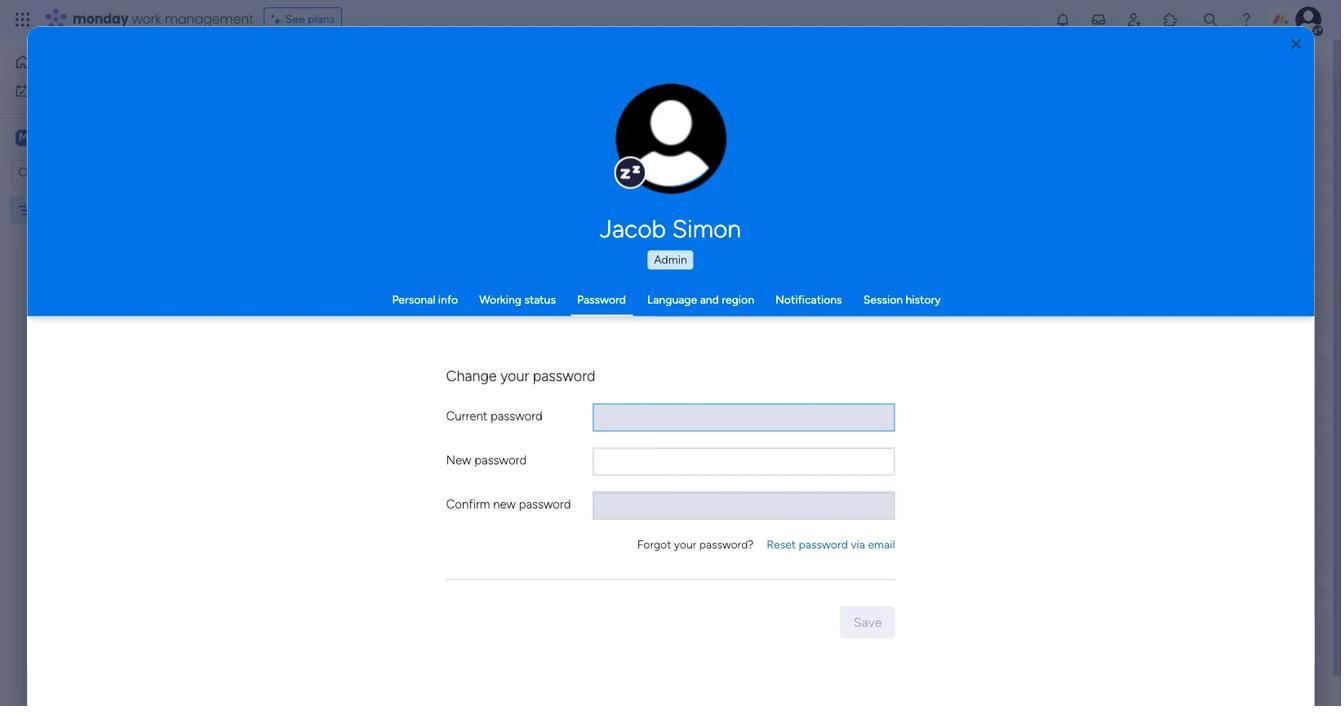 Task type: locate. For each thing, give the bounding box(es) containing it.
0 vertical spatial change
[[636, 147, 673, 160]]

and inside button
[[543, 91, 562, 104]]

working on it
[[672, 309, 740, 322]]

assign
[[396, 91, 430, 104]]

column information image up password?
[[739, 512, 752, 525]]

profile
[[676, 147, 706, 160]]

admin
[[654, 252, 687, 266]]

any
[[293, 91, 311, 104]]

2 column information image from the left
[[852, 512, 865, 525]]

see plans
[[285, 12, 335, 26]]

my work image
[[15, 83, 29, 98]]

1 vertical spatial status
[[690, 511, 723, 525]]

owners,
[[433, 91, 473, 104]]

password down change your password
[[491, 409, 543, 423]]

it
[[733, 309, 740, 322]]

current
[[446, 409, 488, 423]]

2 vertical spatial your
[[674, 537, 697, 551]]

password down due date field
[[799, 537, 848, 551]]

management
[[165, 10, 254, 29]]

change
[[636, 147, 673, 160], [446, 367, 497, 385]]

1 vertical spatial and
[[700, 292, 719, 306]]

region
[[722, 292, 754, 306]]

0 vertical spatial and
[[543, 91, 562, 104]]

manage any type of project. assign owners, set timelines and keep track of where your project stands. button
[[247, 88, 796, 108]]

track
[[593, 91, 618, 104]]

inbox image
[[1091, 11, 1107, 28]]

jacob simon image
[[1296, 7, 1322, 33]]

current password
[[446, 409, 543, 423]]

1 horizontal spatial column information image
[[852, 512, 865, 525]]

0 horizontal spatial change
[[446, 367, 497, 385]]

password down status
[[533, 367, 595, 385]]

see
[[285, 12, 305, 26]]

and
[[543, 91, 562, 104], [700, 292, 719, 306]]

1 horizontal spatial working
[[672, 309, 714, 322]]

notifications
[[776, 292, 842, 306]]

history
[[906, 292, 941, 306]]

password right new
[[519, 497, 571, 511]]

session
[[863, 292, 903, 306]]

manage
[[250, 91, 290, 104]]

17
[[826, 310, 836, 322]]

1 vertical spatial change
[[446, 367, 497, 385]]

1 of from the left
[[340, 91, 351, 104]]

0 horizontal spatial column information image
[[739, 512, 752, 525]]

simon
[[672, 214, 741, 243]]

of right type
[[340, 91, 351, 104]]

work
[[132, 10, 161, 29]]

status
[[524, 292, 556, 306]]

working down language and region
[[672, 309, 714, 322]]

0 horizontal spatial working
[[479, 292, 522, 306]]

and up working on it
[[700, 292, 719, 306]]

password
[[533, 367, 595, 385], [491, 409, 543, 423], [475, 453, 527, 467], [519, 497, 571, 511], [799, 537, 848, 551]]

status up forgot your password?
[[690, 511, 723, 525]]

column information image
[[739, 512, 752, 525], [852, 512, 865, 525]]

column information image for status
[[739, 512, 752, 525]]

change up "picture"
[[636, 147, 673, 160]]

your inside button
[[669, 91, 692, 104]]

via
[[851, 537, 865, 551]]

stands.
[[735, 91, 771, 104]]

status field down simon
[[686, 249, 727, 267]]

project
[[695, 91, 732, 104]]

password
[[577, 292, 626, 306]]

Status field
[[686, 249, 727, 267], [686, 510, 727, 528]]

1 status from the top
[[690, 250, 723, 264]]

change up current on the bottom of page
[[446, 367, 497, 385]]

1 horizontal spatial change
[[636, 147, 673, 160]]

0 horizontal spatial and
[[543, 91, 562, 104]]

your right forgot
[[674, 537, 697, 551]]

not
[[675, 280, 695, 294]]

started
[[698, 280, 736, 294]]

1 vertical spatial status field
[[686, 510, 727, 528]]

0 vertical spatial your
[[669, 91, 692, 104]]

personal info
[[392, 292, 458, 306]]

column information image for due date
[[852, 512, 865, 525]]

1 vertical spatial your
[[501, 367, 529, 385]]

select product image
[[15, 11, 31, 28]]

1 vertical spatial working
[[672, 309, 714, 322]]

working for working status
[[479, 292, 522, 306]]

and left keep
[[543, 91, 562, 104]]

new
[[493, 497, 516, 511]]

working
[[479, 292, 522, 306], [672, 309, 714, 322]]

picture
[[654, 161, 688, 173]]

of
[[340, 91, 351, 104], [621, 91, 632, 104]]

working left status
[[479, 292, 522, 306]]

password right new at the bottom left of page
[[475, 453, 527, 467]]

confirm new password
[[446, 497, 571, 511]]

list box
[[0, 193, 208, 444]]

reset password via email
[[767, 537, 895, 551]]

working status link
[[479, 292, 556, 306]]

help image
[[1238, 11, 1255, 28]]

1 horizontal spatial of
[[621, 91, 632, 104]]

search everything image
[[1203, 11, 1219, 28]]

0 vertical spatial working
[[479, 292, 522, 306]]

password for reset password via email
[[799, 537, 848, 551]]

1 column information image from the left
[[739, 512, 752, 525]]

home image
[[15, 54, 31, 70]]

your up current password at left bottom
[[501, 367, 529, 385]]

owner
[[594, 511, 628, 525]]

your
[[669, 91, 692, 104], [501, 367, 529, 385], [674, 537, 697, 551]]

of right track
[[621, 91, 632, 104]]

0 vertical spatial status field
[[686, 249, 727, 267]]

email
[[868, 537, 895, 551]]

m
[[19, 130, 29, 144]]

your for change your password
[[501, 367, 529, 385]]

1 status field from the top
[[686, 249, 727, 267]]

0 horizontal spatial of
[[340, 91, 351, 104]]

apps image
[[1163, 11, 1179, 28]]

column information image up via
[[852, 512, 865, 525]]

status down simon
[[690, 250, 723, 264]]

status
[[690, 250, 723, 264], [690, 511, 723, 525]]

your right where
[[669, 91, 692, 104]]

status field up forgot your password?
[[686, 510, 727, 528]]

0 vertical spatial status
[[690, 250, 723, 264]]

change inside change profile picture
[[636, 147, 673, 160]]

option
[[0, 195, 208, 198]]

2 status from the top
[[690, 511, 723, 525]]



Task type: describe. For each thing, give the bounding box(es) containing it.
where
[[635, 91, 667, 104]]

project.
[[354, 91, 393, 104]]

password link
[[577, 292, 626, 306]]

project
[[309, 309, 345, 323]]

jacob simon button
[[446, 214, 895, 243]]

personal
[[392, 292, 435, 306]]

see plans button
[[263, 7, 342, 32]]

reset
[[767, 537, 796, 551]]

not started
[[675, 280, 736, 294]]

workspace image
[[16, 129, 32, 147]]

working for working on it
[[672, 309, 714, 322]]

date
[[818, 511, 841, 525]]

session history
[[863, 292, 941, 306]]

nov
[[804, 310, 824, 322]]

on
[[717, 309, 730, 322]]

m button
[[11, 124, 162, 151]]

project 1
[[309, 309, 353, 323]]

forgot
[[637, 537, 671, 551]]

password for new password
[[475, 453, 527, 467]]

change for change your password
[[446, 367, 497, 385]]

type
[[314, 91, 338, 104]]

close image
[[1292, 38, 1301, 50]]

New password password field
[[593, 447, 895, 475]]

plans
[[308, 12, 335, 26]]

Due date field
[[790, 510, 845, 528]]

change your password
[[446, 367, 595, 385]]

forgot your password?
[[637, 537, 754, 551]]

hide
[[684, 164, 708, 178]]

password?
[[699, 537, 754, 551]]

new password
[[446, 453, 527, 467]]

confirm
[[446, 497, 490, 511]]

info
[[438, 292, 458, 306]]

new
[[446, 453, 472, 467]]

2 status field from the top
[[686, 510, 727, 528]]

jacob simon
[[600, 214, 741, 243]]

working status
[[479, 292, 556, 306]]

timelines
[[495, 91, 541, 104]]

2 of from the left
[[621, 91, 632, 104]]

due
[[794, 511, 815, 525]]

jacob
[[600, 214, 666, 243]]

nov 17
[[804, 310, 836, 322]]

notifications image
[[1055, 11, 1071, 28]]

change profile picture button
[[616, 83, 727, 194]]

change for change profile picture
[[636, 147, 673, 160]]

invite members image
[[1127, 11, 1143, 28]]

1
[[348, 309, 353, 323]]

session history link
[[863, 292, 941, 306]]

password for current password
[[491, 409, 543, 423]]

status for 1st status field from the top of the page
[[690, 250, 723, 264]]

your for forgot your password?
[[674, 537, 697, 551]]

reset password via email link
[[767, 536, 895, 553]]

notifications link
[[776, 292, 842, 306]]

language and region link
[[647, 292, 754, 306]]

change profile picture
[[636, 147, 706, 173]]

keep
[[565, 91, 590, 104]]

status for 2nd status field from the top
[[690, 511, 723, 525]]

Confirm new password password field
[[593, 491, 895, 519]]

Current password password field
[[593, 403, 895, 431]]

monday
[[73, 10, 129, 29]]

language
[[647, 292, 697, 306]]

sort
[[621, 164, 643, 178]]

monday work management
[[73, 10, 254, 29]]

due date
[[794, 511, 841, 525]]

personal info link
[[392, 292, 458, 306]]

sort button
[[595, 158, 653, 184]]

set
[[476, 91, 492, 104]]

language and region
[[647, 292, 754, 306]]

1 horizontal spatial and
[[700, 292, 719, 306]]

Owner field
[[590, 510, 632, 528]]

hide button
[[658, 158, 718, 184]]

manage any type of project. assign owners, set timelines and keep track of where your project stands.
[[250, 91, 771, 104]]



Task type: vqa. For each thing, say whether or not it's contained in the screenshot.
second '.'
no



